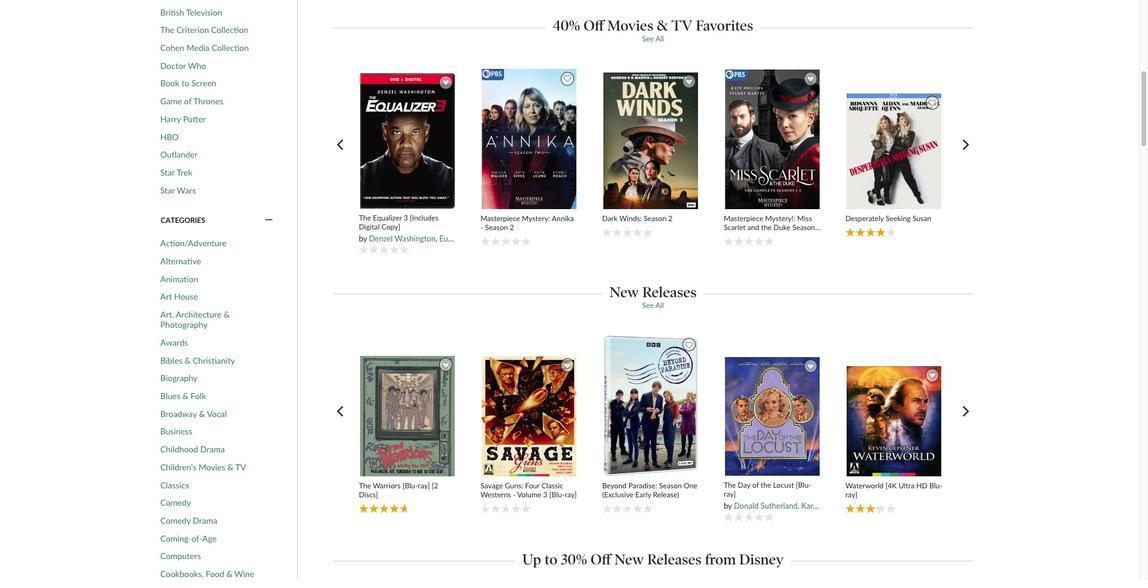 Task type: describe. For each thing, give the bounding box(es) containing it.
ray] inside waterworld [4k ultra hd blu- ray]
[[846, 491, 858, 500]]

age
[[202, 533, 217, 544]]

movies inside 40% off movies & tv favorites see all
[[608, 17, 654, 34]]

locust
[[774, 481, 795, 490]]

waterworld [4k ultra hd blu- ray] link
[[846, 482, 944, 500]]

the day of the locust [blu- ray] by donald sutherland , karen black ,
[[724, 481, 846, 511]]

children's movies & tv link
[[160, 462, 246, 473]]

off inside 40% off movies & tv favorites see all
[[584, 17, 604, 34]]

savage guns: four classic westerns - volume 3 [blu-ray]
[[481, 482, 577, 500]]

folk
[[191, 391, 206, 401]]

comedy link
[[160, 498, 191, 508]]

[blu- inside savage guns: four classic westerns - volume 3 [blu-ray]
[[550, 491, 565, 500]]

business
[[160, 427, 192, 437]]

harry potter
[[160, 114, 206, 124]]

photography
[[160, 320, 208, 330]]

of-
[[192, 533, 202, 544]]

art,
[[160, 309, 174, 320]]

susan
[[913, 214, 932, 223]]

collection for cohen media collection
[[212, 43, 249, 53]]

ultra
[[899, 482, 915, 491]]

& inside art, architecture & photography
[[224, 309, 230, 320]]

drama for comedy drama
[[193, 516, 218, 526]]

- inside savage guns: four classic westerns - volume 3 [blu-ray]
[[513, 491, 516, 500]]

1 horizontal spatial 2
[[669, 214, 673, 223]]

releases inside "new releases see all"
[[643, 283, 697, 301]]

see inside 40% off movies & tv favorites see all
[[643, 34, 654, 43]]

dark winds: season 2 link
[[603, 214, 700, 223]]

beyond
[[603, 482, 627, 491]]

40% off movies & tv favorites see all
[[553, 17, 754, 43]]

art house
[[160, 292, 198, 302]]

masterpiece mystery!: miss scarlet and the duke seasons 1-3 link
[[724, 214, 822, 241]]

by inside the equalizer 3 [includes digital copy] by denzel washington , eugenio mastrandrea ,
[[359, 234, 367, 243]]

coming-
[[160, 533, 192, 544]]

star for star trek
[[160, 167, 175, 177]]

denzel
[[369, 234, 393, 243]]

screen
[[192, 78, 217, 88]]

[blu- inside the day of the locust [blu- ray] by donald sutherland , karen black ,
[[797, 481, 812, 490]]

masterpiece mystery: annika - season 2
[[481, 214, 574, 232]]

broadway & vocal
[[160, 409, 227, 419]]

art house link
[[160, 292, 198, 302]]

black
[[824, 501, 843, 511]]

duke
[[774, 223, 791, 232]]

waterworld [4k ultra hd blu- ray]
[[846, 482, 943, 500]]

childhood drama link
[[160, 444, 225, 455]]

beyond paradise: season one (exclusive early release) image
[[603, 335, 699, 477]]

outlander
[[160, 149, 198, 160]]

release)
[[654, 491, 680, 500]]

up
[[523, 551, 542, 568]]

computers
[[160, 551, 201, 561]]

media
[[187, 43, 210, 53]]

the for the day of the locust [blu- ray] by donald sutherland , karen black ,
[[724, 481, 737, 490]]

seasons
[[793, 223, 819, 232]]

broadway & vocal link
[[160, 409, 227, 419]]

[4k
[[886, 482, 897, 491]]

blu-
[[930, 482, 943, 491]]

1 vertical spatial releases
[[648, 551, 702, 568]]

alternative
[[160, 256, 201, 266]]

ray] inside savage guns: four classic westerns - volume 3 [blu-ray]
[[565, 491, 577, 500]]

harry potter link
[[160, 114, 206, 124]]

season for 40%
[[644, 214, 667, 223]]

and
[[748, 223, 760, 232]]

star for star wars
[[160, 185, 175, 195]]

- inside masterpiece mystery: annika - season 2
[[481, 223, 484, 232]]

savage guns: four classic westerns - volume 3 [blu-ray] image
[[482, 356, 578, 477]]

& inside blues & folk link
[[183, 391, 189, 401]]

, down masterpiece mystery: annika - season 2
[[512, 234, 514, 243]]

ray] inside the day of the locust [blu- ray] by donald sutherland , karen black ,
[[724, 490, 736, 499]]

business link
[[160, 427, 192, 437]]

& inside bibles & christianity link
[[185, 355, 191, 366]]

action/adventure
[[160, 238, 227, 248]]

game of thrones
[[160, 96, 223, 106]]

early
[[636, 491, 652, 500]]

washington
[[395, 234, 436, 243]]

bibles & christianity link
[[160, 355, 235, 366]]

(exclusive
[[603, 491, 634, 500]]

comedy drama link
[[160, 516, 218, 526]]

the inside the day of the locust [blu- ray] by donald sutherland , karen black ,
[[761, 481, 772, 490]]

bibles & christianity
[[160, 355, 235, 366]]

tv inside 40% off movies & tv favorites see all
[[672, 17, 693, 34]]

see all link for movies
[[643, 34, 664, 43]]

blues & folk link
[[160, 391, 206, 402]]

40%
[[553, 17, 581, 34]]

thrones
[[194, 96, 223, 106]]

see all link for see
[[643, 301, 664, 310]]

season for new
[[660, 482, 682, 491]]

1 vertical spatial tv
[[235, 462, 246, 472]]

digital
[[359, 223, 380, 232]]

beyond paradise: season one (exclusive early release) link
[[603, 482, 700, 500]]

book to screen
[[160, 78, 217, 88]]

doctor who link
[[160, 60, 206, 71]]

hbo
[[160, 132, 179, 142]]

[includes
[[410, 214, 439, 223]]

donald
[[734, 501, 759, 511]]

comedy for comedy drama
[[160, 516, 191, 526]]

art, architecture & photography
[[160, 309, 230, 330]]

savage guns: four classic westerns - volume 3 [blu-ray] link
[[481, 482, 578, 500]]

action/adventure link
[[160, 238, 227, 249]]

1 vertical spatial new
[[615, 551, 644, 568]]

& inside 'cookbooks, food & wine' link
[[227, 569, 233, 579]]

of inside the day of the locust [blu- ray] by donald sutherland , karen black ,
[[753, 481, 759, 490]]

four
[[526, 482, 540, 491]]

disney
[[740, 551, 784, 568]]

wine
[[235, 569, 254, 579]]

mystery:
[[522, 214, 551, 223]]

comedy drama
[[160, 516, 218, 526]]

equalizer
[[373, 214, 402, 223]]

doctor who
[[160, 60, 206, 71]]



Task type: vqa. For each thing, say whether or not it's contained in the screenshot.
Napolitano
no



Task type: locate. For each thing, give the bounding box(es) containing it.
1 horizontal spatial [blu-
[[550, 491, 565, 500]]

0 vertical spatial see
[[643, 34, 654, 43]]

game
[[160, 96, 182, 106]]

coming-of-age link
[[160, 533, 217, 544]]

the day of the locust [blu-ray] image
[[725, 357, 821, 477]]

1 vertical spatial see all link
[[643, 301, 664, 310]]

1 vertical spatial see
[[643, 301, 654, 310]]

1 vertical spatial by
[[724, 501, 732, 511]]

0 vertical spatial tv
[[672, 17, 693, 34]]

[blu- inside the warriors [blu-ray] [2 discs]
[[403, 482, 418, 491]]

season inside beyond paradise: season one (exclusive early release)
[[660, 482, 682, 491]]

guns:
[[505, 482, 524, 491]]

1 vertical spatial 2
[[510, 223, 514, 232]]

the right 'and'
[[762, 223, 772, 232]]

bibles
[[160, 355, 183, 366]]

by left donald on the right bottom of the page
[[724, 501, 732, 511]]

of inside game of thrones link
[[184, 96, 192, 106]]

season inside masterpiece mystery: annika - season 2
[[485, 223, 508, 232]]

the warriors [blu-ray] [2 discs] image
[[360, 355, 456, 477]]

waterworld
[[846, 482, 884, 491]]

masterpiece for season
[[481, 214, 520, 223]]

0 horizontal spatial of
[[184, 96, 192, 106]]

- up eugenio mastrandrea link
[[481, 223, 484, 232]]

0 vertical spatial releases
[[643, 283, 697, 301]]

0 vertical spatial collection
[[211, 25, 249, 35]]

1 vertical spatial off
[[591, 551, 611, 568]]

the
[[160, 25, 174, 35], [359, 214, 371, 223], [724, 481, 737, 490], [359, 482, 371, 491]]

ray] inside the warriors [blu-ray] [2 discs]
[[418, 482, 430, 491]]

ray] right volume at bottom
[[565, 491, 577, 500]]

karen
[[802, 501, 822, 511]]

star wars
[[160, 185, 196, 195]]

the up digital
[[359, 214, 371, 223]]

0 horizontal spatial 2
[[510, 223, 514, 232]]

1 horizontal spatial movies
[[608, 17, 654, 34]]

0 vertical spatial all
[[656, 34, 664, 43]]

0 vertical spatial the
[[762, 223, 772, 232]]

0 vertical spatial season
[[644, 214, 667, 223]]

0 vertical spatial of
[[184, 96, 192, 106]]

up to 30% off new releases from disney
[[523, 551, 784, 568]]

2 see from the top
[[643, 301, 654, 310]]

0 vertical spatial -
[[481, 223, 484, 232]]

new inside "new releases see all"
[[610, 283, 639, 301]]

see inside "new releases see all"
[[643, 301, 654, 310]]

2 horizontal spatial [blu-
[[797, 481, 812, 490]]

vocal
[[207, 409, 227, 419]]

art
[[160, 292, 172, 302]]

1 horizontal spatial by
[[724, 501, 732, 511]]

comedy down comedy link
[[160, 516, 191, 526]]

desperately seeking susan image
[[847, 93, 943, 210]]

see all link
[[643, 34, 664, 43], [643, 301, 664, 310]]

the criterion collection
[[160, 25, 249, 35]]

1 see all link from the top
[[643, 34, 664, 43]]

star wars link
[[160, 185, 196, 196]]

0 vertical spatial star
[[160, 167, 175, 177]]

awards
[[160, 338, 188, 348]]

2 right winds:
[[669, 214, 673, 223]]

ray] down waterworld
[[846, 491, 858, 500]]

eugenio mastrandrea link
[[440, 234, 512, 243]]

0 vertical spatial drama
[[200, 444, 225, 455]]

0 vertical spatial 2
[[669, 214, 673, 223]]

, right karen
[[843, 501, 844, 511]]

collection
[[211, 25, 249, 35], [212, 43, 249, 53]]

masterpiece
[[481, 214, 520, 223], [724, 214, 764, 223]]

minus image
[[265, 215, 273, 226]]

the inside the warriors [blu-ray] [2 discs]
[[359, 482, 371, 491]]

drama up age
[[193, 516, 218, 526]]

masterpiece mystery: annika - season 2 link
[[481, 214, 578, 232]]

to inside 'link'
[[182, 78, 189, 88]]

of right day
[[753, 481, 759, 490]]

house
[[174, 292, 198, 302]]

the equalizer 3 [includes digital copy] image
[[360, 73, 456, 209]]

the for the equalizer 3 [includes digital copy] by denzel washington , eugenio mastrandrea ,
[[359, 214, 371, 223]]

all inside "new releases see all"
[[656, 301, 664, 310]]

the left day
[[724, 481, 737, 490]]

&
[[657, 17, 669, 34], [224, 309, 230, 320], [185, 355, 191, 366], [183, 391, 189, 401], [199, 409, 205, 419], [228, 462, 234, 472], [227, 569, 233, 579]]

1 vertical spatial star
[[160, 185, 175, 195]]

dark winds: season 2
[[603, 214, 673, 223]]

1 vertical spatial drama
[[193, 516, 218, 526]]

the left locust on the bottom of the page
[[761, 481, 772, 490]]

star trek link
[[160, 167, 192, 178]]

- down the guns:
[[513, 491, 516, 500]]

television
[[186, 7, 222, 17]]

art, architecture & photography link
[[160, 309, 260, 330]]

to for screen
[[182, 78, 189, 88]]

the inside the equalizer 3 [includes digital copy] by denzel washington , eugenio mastrandrea ,
[[359, 214, 371, 223]]

drama up children's movies & tv
[[200, 444, 225, 455]]

annika
[[552, 214, 574, 223]]

ray] up donald on the right bottom of the page
[[724, 490, 736, 499]]

1 vertical spatial collection
[[212, 43, 249, 53]]

& inside 40% off movies & tv favorites see all
[[657, 17, 669, 34]]

christianity
[[193, 355, 235, 366]]

masterpiece up mastrandrea
[[481, 214, 520, 223]]

& inside children's movies & tv link
[[228, 462, 234, 472]]

alternative link
[[160, 256, 201, 267]]

by down digital
[[359, 234, 367, 243]]

all inside 40% off movies & tv favorites see all
[[656, 34, 664, 43]]

season inside dark winds: season 2 link
[[644, 214, 667, 223]]

by inside the day of the locust [blu- ray] by donald sutherland , karen black ,
[[724, 501, 732, 511]]

dark winds: season 2 image
[[603, 72, 699, 210]]

denzel washington link
[[369, 234, 436, 243]]

1 vertical spatial 3
[[731, 232, 736, 241]]

0 vertical spatial off
[[584, 17, 604, 34]]

star left trek
[[160, 167, 175, 177]]

one
[[684, 482, 698, 491]]

masterpiece inside masterpiece mystery!: miss scarlet and the duke seasons 1-3
[[724, 214, 764, 223]]

see
[[643, 34, 654, 43], [643, 301, 654, 310]]

who
[[188, 60, 206, 71]]

mystery!:
[[766, 214, 796, 223]]

30%
[[561, 551, 588, 568]]

1 horizontal spatial -
[[513, 491, 516, 500]]

& inside broadway & vocal link
[[199, 409, 205, 419]]

to right up
[[545, 551, 558, 568]]

the up discs]
[[359, 482, 371, 491]]

0 vertical spatial to
[[182, 78, 189, 88]]

releases
[[643, 283, 697, 301], [648, 551, 702, 568]]

masterpiece mystery!: miss scarlet and the duke seasons 1-3
[[724, 214, 819, 241]]

waterworld [4k ultra hd blu-ray] image
[[847, 366, 943, 477]]

season right winds:
[[644, 214, 667, 223]]

the inside "the criterion collection" link
[[160, 25, 174, 35]]

1 horizontal spatial of
[[753, 481, 759, 490]]

1 masterpiece from the left
[[481, 214, 520, 223]]

the
[[762, 223, 772, 232], [761, 481, 772, 490]]

2 see all link from the top
[[643, 301, 664, 310]]

2 comedy from the top
[[160, 516, 191, 526]]

, left karen
[[798, 501, 800, 511]]

masterpiece up scarlet
[[724, 214, 764, 223]]

1 horizontal spatial to
[[545, 551, 558, 568]]

masterpiece mystery: annika - season 2 image
[[482, 69, 578, 210]]

off right 30%
[[591, 551, 611, 568]]

1 vertical spatial to
[[545, 551, 558, 568]]

2 masterpiece from the left
[[724, 214, 764, 223]]

1 horizontal spatial masterpiece
[[724, 214, 764, 223]]

0 horizontal spatial to
[[182, 78, 189, 88]]

children's
[[160, 462, 197, 472]]

1 vertical spatial -
[[513, 491, 516, 500]]

collection for the criterion collection
[[211, 25, 249, 35]]

[blu-
[[797, 481, 812, 490], [403, 482, 418, 491], [550, 491, 565, 500]]

british television
[[160, 7, 222, 17]]

ray] left [2
[[418, 482, 430, 491]]

off right 40%
[[584, 17, 604, 34]]

winds:
[[620, 214, 642, 223]]

0 vertical spatial movies
[[608, 17, 654, 34]]

masterpiece for and
[[724, 214, 764, 223]]

3 inside masterpiece mystery!: miss scarlet and the duke seasons 1-3
[[731, 232, 736, 241]]

eugenio
[[440, 234, 467, 243]]

2 vertical spatial season
[[660, 482, 682, 491]]

1 star from the top
[[160, 167, 175, 177]]

star trek
[[160, 167, 192, 177]]

0 horizontal spatial -
[[481, 223, 484, 232]]

star inside 'link'
[[160, 167, 175, 177]]

3 down scarlet
[[731, 232, 736, 241]]

desperately
[[846, 214, 885, 223]]

collection up cohen media collection
[[211, 25, 249, 35]]

to right book
[[182, 78, 189, 88]]

1 all from the top
[[656, 34, 664, 43]]

1 vertical spatial the
[[761, 481, 772, 490]]

savage
[[481, 482, 503, 491]]

copy]
[[382, 223, 401, 232]]

0 horizontal spatial tv
[[235, 462, 246, 472]]

season up mastrandrea
[[485, 223, 508, 232]]

2 star from the top
[[160, 185, 175, 195]]

awards link
[[160, 338, 188, 348]]

2 horizontal spatial 3
[[731, 232, 736, 241]]

outlander link
[[160, 149, 198, 160]]

1 vertical spatial movies
[[199, 462, 225, 472]]

day
[[738, 481, 751, 490]]

cohen
[[160, 43, 184, 53]]

1 comedy from the top
[[160, 498, 191, 508]]

discs]
[[359, 491, 378, 500]]

the equalizer 3 [includes digital copy] by denzel washington , eugenio mastrandrea ,
[[359, 214, 516, 243]]

0 vertical spatial new
[[610, 283, 639, 301]]

cookbooks, food & wine
[[160, 569, 254, 579]]

to for 30%
[[545, 551, 558, 568]]

of right game
[[184, 96, 192, 106]]

-
[[481, 223, 484, 232], [513, 491, 516, 500]]

3 inside savage guns: four classic westerns - volume 3 [blu-ray]
[[544, 491, 548, 500]]

beyond paradise: season one (exclusive early release)
[[603, 482, 698, 500]]

animation link
[[160, 274, 198, 284]]

the down 'british' at left top
[[160, 25, 174, 35]]

blues
[[160, 391, 180, 401]]

new releases see all
[[610, 283, 697, 310]]

drama for childhood drama
[[200, 444, 225, 455]]

0 horizontal spatial masterpiece
[[481, 214, 520, 223]]

sutherland
[[761, 501, 798, 511]]

[blu- right the "warriors"
[[403, 482, 418, 491]]

0 horizontal spatial [blu-
[[403, 482, 418, 491]]

0 vertical spatial comedy
[[160, 498, 191, 508]]

2 vertical spatial 3
[[544, 491, 548, 500]]

cohen media collection
[[160, 43, 249, 53]]

season up release)
[[660, 482, 682, 491]]

the for the criterion collection
[[160, 25, 174, 35]]

[blu- down the classic
[[550, 491, 565, 500]]

2 inside masterpiece mystery: annika - season 2
[[510, 223, 514, 232]]

1 horizontal spatial 3
[[544, 491, 548, 500]]

desperately seeking susan link
[[846, 214, 944, 223]]

1 see from the top
[[643, 34, 654, 43]]

potter
[[183, 114, 206, 124]]

the inside the day of the locust [blu- ray] by donald sutherland , karen black ,
[[724, 481, 737, 490]]

2 up mastrandrea
[[510, 223, 514, 232]]

star left wars
[[160, 185, 175, 195]]

, left the eugenio
[[436, 234, 438, 243]]

cookbooks, food & wine link
[[160, 569, 254, 580]]

0 vertical spatial 3
[[404, 214, 408, 223]]

3 inside the equalizer 3 [includes digital copy] by denzel washington , eugenio mastrandrea ,
[[404, 214, 408, 223]]

comedy down classics link
[[160, 498, 191, 508]]

0 horizontal spatial by
[[359, 234, 367, 243]]

book to screen link
[[160, 78, 217, 89]]

1 vertical spatial all
[[656, 301, 664, 310]]

comedy for comedy link
[[160, 498, 191, 508]]

miss
[[798, 214, 813, 223]]

[blu- right locust on the bottom of the page
[[797, 481, 812, 490]]

from
[[706, 551, 736, 568]]

3 left [includes
[[404, 214, 408, 223]]

the criterion collection link
[[160, 25, 249, 35]]

the inside masterpiece mystery!: miss scarlet and the duke seasons 1-3
[[762, 223, 772, 232]]

3
[[404, 214, 408, 223], [731, 232, 736, 241], [544, 491, 548, 500]]

1 vertical spatial of
[[753, 481, 759, 490]]

the for the warriors [blu-ray] [2 discs]
[[359, 482, 371, 491]]

star
[[160, 167, 175, 177], [160, 185, 175, 195]]

0 horizontal spatial movies
[[199, 462, 225, 472]]

british
[[160, 7, 184, 17]]

1 vertical spatial season
[[485, 223, 508, 232]]

cookbooks,
[[160, 569, 204, 579]]

3 down the classic
[[544, 491, 548, 500]]

2 all from the top
[[656, 301, 664, 310]]

1 vertical spatial comedy
[[160, 516, 191, 526]]

0 vertical spatial by
[[359, 234, 367, 243]]

childhood drama
[[160, 444, 225, 455]]

of
[[184, 96, 192, 106], [753, 481, 759, 490]]

hbo link
[[160, 132, 179, 142]]

masterpiece mystery!: miss scarlet and the duke seasons 1-3 image
[[725, 69, 821, 210]]

scarlet
[[724, 223, 746, 232]]

collection down "the criterion collection" link
[[212, 43, 249, 53]]

0 horizontal spatial 3
[[404, 214, 408, 223]]

1 horizontal spatial tv
[[672, 17, 693, 34]]

favorites
[[696, 17, 754, 34]]

masterpiece inside masterpiece mystery: annika - season 2
[[481, 214, 520, 223]]

0 vertical spatial see all link
[[643, 34, 664, 43]]

warriors
[[373, 482, 401, 491]]



